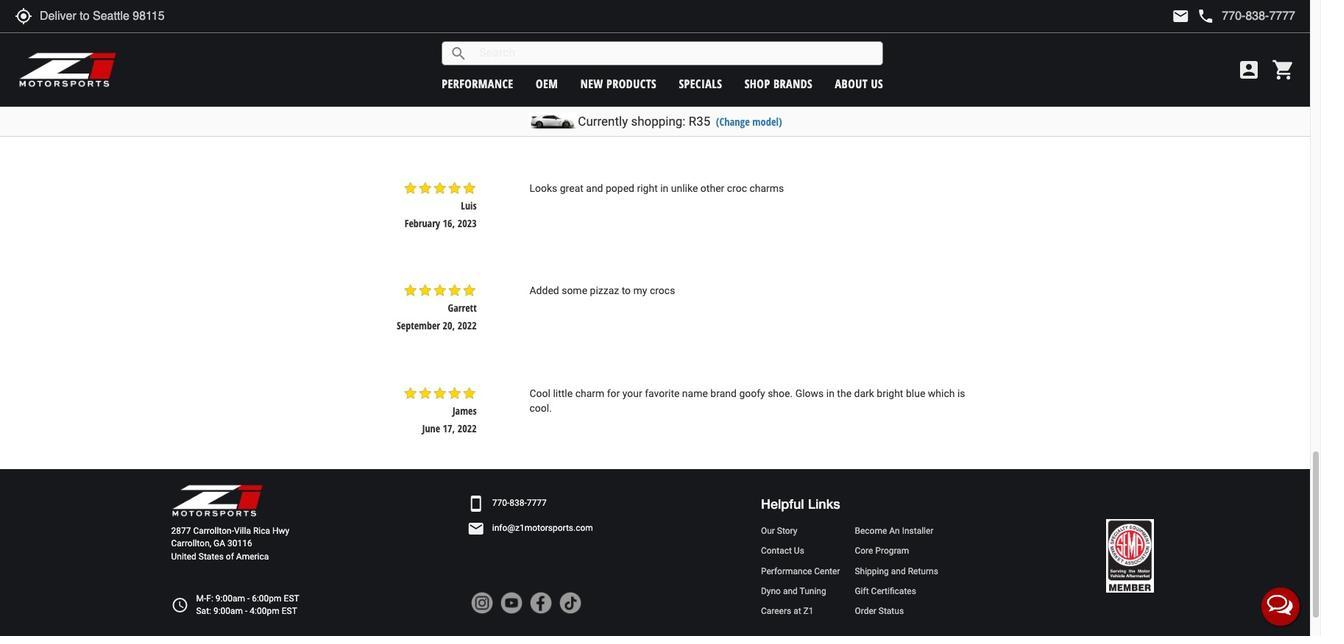Task type: locate. For each thing, give the bounding box(es) containing it.
1 vertical spatial so
[[745, 95, 756, 107]]

0 vertical spatial and
[[586, 183, 603, 195]]

and right dyno
[[783, 587, 798, 597]]

it right "on"
[[563, 95, 569, 107]]

1 vertical spatial -
[[245, 607, 248, 617]]

and right great
[[586, 183, 603, 195]]

products
[[607, 75, 657, 92]]

links
[[808, 496, 841, 512]]

access_time m-f: 9:00am - 6:00pm est sat: 9:00am - 4:00pm est
[[171, 594, 299, 617]]

our story link
[[761, 526, 840, 538]]

0 horizontal spatial us
[[794, 547, 805, 557]]

croc
[[727, 183, 747, 195]]

oem link
[[536, 75, 558, 92]]

crocs right to
[[650, 285, 675, 297]]

unlike
[[671, 183, 698, 195]]

carrollton-
[[193, 527, 234, 537]]

shop brands link
[[745, 75, 813, 92]]

phone
[[1197, 7, 1215, 25]]

us right about
[[871, 75, 884, 92]]

sat:
[[196, 607, 211, 617]]

est right 6:00pm
[[284, 594, 299, 604]]

2022 for star star star star star garrett september 20, 2022
[[458, 319, 477, 333]]

certificates
[[871, 587, 917, 597]]

Search search field
[[468, 42, 883, 65]]

mail phone
[[1172, 7, 1215, 25]]

my right to
[[634, 285, 648, 297]]

1 horizontal spatial crocs
[[741, 80, 766, 92]]

est
[[284, 594, 299, 604], [282, 607, 297, 617]]

for inside 'cool little charm for your favorite name brand goofy shoe. glows in the dark bright blue which is cool.'
[[607, 388, 620, 399]]

- left 4:00pm
[[245, 607, 248, 617]]

us down our story link
[[794, 547, 805, 557]]

i left can
[[918, 80, 921, 92]]

est right 4:00pm
[[282, 607, 297, 617]]

2877 carrollton-villa rica hwy carrollton, ga 30116 united states of america
[[171, 527, 290, 562]]

it left was
[[676, 95, 682, 107]]

us for contact us
[[794, 547, 805, 557]]

core
[[855, 547, 874, 557]]

ga
[[214, 539, 225, 550]]

careers
[[761, 607, 792, 617]]

2 vertical spatial and
[[783, 587, 798, 597]]

currently
[[578, 114, 628, 129]]

crocs right own
[[877, 80, 902, 92]]

carrollton,
[[171, 539, 211, 550]]

model)
[[753, 115, 782, 129]]

1 it from the left
[[563, 95, 569, 107]]

in right right
[[661, 183, 669, 195]]

name
[[682, 388, 708, 399]]

dominic
[[444, 97, 477, 110]]

for left your
[[607, 388, 620, 399]]

1 2022 from the top
[[458, 319, 477, 333]]

1 horizontal spatial it
[[676, 95, 682, 107]]

performance link
[[442, 75, 514, 92]]

2023
[[458, 217, 477, 231]]

i left didnt
[[613, 95, 615, 107]]

0 vertical spatial for
[[619, 80, 632, 92]]

1 vertical spatial and
[[891, 567, 906, 577]]

crocs up be at right
[[741, 80, 766, 92]]

so left can
[[904, 80, 916, 92]]

dope,
[[558, 80, 583, 92]]

for up didnt
[[619, 80, 632, 92]]

- left 6:00pm
[[247, 594, 250, 604]]

want
[[813, 80, 836, 92]]

my left kid
[[635, 80, 649, 92]]

brand
[[711, 388, 737, 399]]

added
[[530, 285, 559, 297]]

for inside super dope, go this for my kid cause he wears crocs but now i want my own crocs so i can put this on it because i didnt realize it was finna be so dope.
[[619, 80, 632, 92]]

0 horizontal spatial it
[[563, 95, 569, 107]]

performance center link
[[761, 566, 840, 578]]

0 vertical spatial 2022
[[458, 319, 477, 333]]

core program
[[855, 547, 910, 557]]

become
[[855, 527, 887, 537]]

1 horizontal spatial in
[[827, 388, 835, 399]]

9:00am right "sat:"
[[213, 607, 243, 617]]

1 vertical spatial us
[[794, 547, 805, 557]]

2022
[[458, 319, 477, 333], [458, 422, 477, 436]]

contact us link
[[761, 546, 840, 558]]

of
[[226, 552, 234, 562]]

2022 inside star star star star star garrett september 20, 2022
[[458, 319, 477, 333]]

smartphone
[[467, 495, 485, 513]]

new
[[581, 75, 603, 92]]

brands
[[774, 75, 813, 92]]

16,
[[443, 217, 455, 231]]

it
[[563, 95, 569, 107], [676, 95, 682, 107]]

because
[[572, 95, 610, 107]]

star star star star star garrett september 20, 2022
[[397, 284, 477, 333]]

in left the
[[827, 388, 835, 399]]

1 vertical spatial 2022
[[458, 422, 477, 436]]

gift
[[855, 587, 869, 597]]

this down super
[[530, 95, 547, 107]]

cool little charm for your favorite name brand goofy shoe. glows in the dark bright blue which is cool.
[[530, 388, 966, 414]]

star
[[433, 79, 447, 94], [447, 79, 462, 94], [462, 79, 477, 94], [403, 181, 418, 196], [418, 181, 433, 196], [433, 181, 447, 196], [447, 181, 462, 196], [462, 181, 477, 196], [403, 284, 418, 298], [418, 284, 433, 298], [433, 284, 447, 298], [447, 284, 462, 298], [462, 284, 477, 298], [403, 386, 418, 401], [418, 386, 433, 401], [433, 386, 447, 401], [447, 386, 462, 401], [462, 386, 477, 401]]

z1 motorsports logo image
[[18, 52, 117, 88]]

0 horizontal spatial in
[[661, 183, 669, 195]]

garrett
[[448, 301, 477, 315]]

about
[[835, 75, 868, 92]]

2 2022 from the top
[[458, 422, 477, 436]]

and down "core program" link
[[891, 567, 906, 577]]

1 horizontal spatial so
[[904, 80, 916, 92]]

to
[[622, 285, 631, 297]]

2022 right the 20,
[[458, 319, 477, 333]]

and for dyno and tuning
[[783, 587, 798, 597]]

so right be at right
[[745, 95, 756, 107]]

2022 down james
[[458, 422, 477, 436]]

crocs
[[741, 80, 766, 92], [877, 80, 902, 92], [650, 285, 675, 297]]

1 vertical spatial 9:00am
[[213, 607, 243, 617]]

dyno and tuning
[[761, 587, 827, 597]]

0 vertical spatial in
[[661, 183, 669, 195]]

2 horizontal spatial i
[[918, 80, 921, 92]]

0 horizontal spatial so
[[745, 95, 756, 107]]

in inside 'cool little charm for your favorite name brand goofy shoe. glows in the dark bright blue which is cool.'
[[827, 388, 835, 399]]

7777
[[527, 499, 547, 509]]

poped
[[606, 183, 635, 195]]

770-838-7777 link
[[492, 498, 547, 510]]

performance
[[761, 567, 812, 577]]

1 horizontal spatial us
[[871, 75, 884, 92]]

order
[[855, 607, 877, 617]]

dark
[[854, 388, 875, 399]]

my
[[635, 80, 649, 92], [838, 80, 852, 92], [634, 285, 648, 297]]

2022 inside star star star star star james june 17, 2022
[[458, 422, 477, 436]]

0 horizontal spatial this
[[530, 95, 547, 107]]

shopping:
[[631, 114, 686, 129]]

program
[[876, 547, 910, 557]]

currently shopping: r35 (change model)
[[578, 114, 782, 129]]

story
[[777, 527, 798, 537]]

1 horizontal spatial this
[[600, 80, 617, 92]]

0 vertical spatial this
[[600, 80, 617, 92]]

m-
[[196, 594, 206, 604]]

1 vertical spatial this
[[530, 95, 547, 107]]

gift certificates link
[[855, 586, 939, 598]]

1 vertical spatial in
[[827, 388, 835, 399]]

this
[[600, 80, 617, 92], [530, 95, 547, 107]]

blue
[[906, 388, 926, 399]]

this right go
[[600, 80, 617, 92]]

bright
[[877, 388, 904, 399]]

1 vertical spatial for
[[607, 388, 620, 399]]

i right now
[[808, 80, 811, 92]]

0 vertical spatial us
[[871, 75, 884, 92]]

and for shipping and returns
[[891, 567, 906, 577]]

2 horizontal spatial and
[[891, 567, 906, 577]]

17,
[[443, 422, 455, 436]]

shoe.
[[768, 388, 793, 399]]

1 horizontal spatial and
[[783, 587, 798, 597]]

9:00am right f:
[[216, 594, 245, 604]]



Task type: vqa. For each thing, say whether or not it's contained in the screenshot.


Task type: describe. For each thing, give the bounding box(es) containing it.
youtube link image
[[500, 593, 523, 615]]

f:
[[206, 594, 213, 604]]

favorite
[[645, 388, 680, 399]]

838-
[[510, 499, 527, 509]]

2022 for star star star star star james june 17, 2022
[[458, 422, 477, 436]]

tiktok link image
[[559, 593, 581, 615]]

at
[[794, 607, 802, 617]]

0 vertical spatial est
[[284, 594, 299, 604]]

our
[[761, 527, 775, 537]]

new products link
[[581, 75, 657, 92]]

about us
[[835, 75, 884, 92]]

kid
[[651, 80, 665, 92]]

30116
[[228, 539, 252, 550]]

instagram link image
[[471, 593, 493, 615]]

which
[[928, 388, 955, 399]]

6:00pm
[[252, 594, 282, 604]]

states
[[199, 552, 224, 562]]

installer
[[902, 527, 934, 537]]

tuning
[[800, 587, 827, 597]]

own
[[855, 80, 874, 92]]

us for about us
[[871, 75, 884, 92]]

february
[[405, 217, 440, 231]]

go
[[585, 80, 597, 92]]

some
[[562, 285, 588, 297]]

phone link
[[1197, 7, 1296, 25]]

status
[[879, 607, 904, 617]]

shopping_cart
[[1272, 58, 1296, 82]]

glows
[[796, 388, 824, 399]]

0 vertical spatial so
[[904, 80, 916, 92]]

added some pizzaz to my crocs
[[530, 285, 675, 297]]

on
[[549, 95, 561, 107]]

shipping and returns link
[[855, 566, 939, 578]]

helpful
[[761, 496, 804, 512]]

realize
[[644, 95, 674, 107]]

1 vertical spatial est
[[282, 607, 297, 617]]

didnt
[[618, 95, 641, 107]]

sema member logo image
[[1107, 520, 1154, 594]]

my_location
[[15, 7, 32, 25]]

z1
[[804, 607, 814, 617]]

2 it from the left
[[676, 95, 682, 107]]

0 horizontal spatial i
[[613, 95, 615, 107]]

dyno
[[761, 587, 781, 597]]

can
[[923, 80, 940, 92]]

2 horizontal spatial crocs
[[877, 80, 902, 92]]

little
[[553, 388, 573, 399]]

pizzaz
[[590, 285, 619, 297]]

hwy
[[272, 527, 290, 537]]

(change model) link
[[716, 115, 782, 129]]

september
[[397, 319, 440, 333]]

1 horizontal spatial i
[[808, 80, 811, 92]]

specials link
[[679, 75, 723, 92]]

cool.
[[530, 402, 552, 414]]

james
[[453, 404, 477, 418]]

contact us
[[761, 547, 805, 557]]

email info@z1motorsports.com
[[467, 520, 593, 538]]

contact
[[761, 547, 792, 557]]

but
[[769, 80, 784, 92]]

the
[[837, 388, 852, 399]]

shop
[[745, 75, 771, 92]]

an
[[890, 527, 900, 537]]

goofy
[[739, 388, 765, 399]]

put
[[943, 80, 957, 92]]

cool
[[530, 388, 551, 399]]

be
[[731, 95, 742, 107]]

looks great and poped right in unlike other croc charms
[[530, 183, 784, 195]]

now
[[786, 80, 806, 92]]

looks
[[530, 183, 558, 195]]

performance
[[442, 75, 514, 92]]

was
[[685, 95, 703, 107]]

0 vertical spatial -
[[247, 594, 250, 604]]

0 horizontal spatial crocs
[[650, 285, 675, 297]]

helpful links
[[761, 496, 841, 512]]

your
[[623, 388, 643, 399]]

other
[[701, 183, 725, 195]]

dope.
[[759, 95, 784, 107]]

performance center
[[761, 567, 840, 577]]

0 vertical spatial 9:00am
[[216, 594, 245, 604]]

our story
[[761, 527, 798, 537]]

20,
[[443, 319, 455, 333]]

charm
[[575, 388, 605, 399]]

june
[[422, 422, 440, 436]]

super dope, go this for my kid cause he wears crocs but now i want my own crocs so i can put this on it because i didnt realize it was finna be so dope.
[[530, 80, 957, 107]]

my left own
[[838, 80, 852, 92]]

0 horizontal spatial and
[[586, 183, 603, 195]]

right
[[637, 183, 658, 195]]

facebook link image
[[530, 593, 552, 615]]

smartphone 770-838-7777
[[467, 495, 547, 513]]

2877
[[171, 527, 191, 537]]

email
[[467, 520, 485, 538]]

center
[[815, 567, 840, 577]]

z1 company logo image
[[171, 484, 263, 518]]

star star star star star luis february 16, 2023
[[403, 181, 477, 231]]

cause
[[667, 80, 695, 92]]

dyno and tuning link
[[761, 586, 840, 598]]

is
[[958, 388, 966, 399]]



